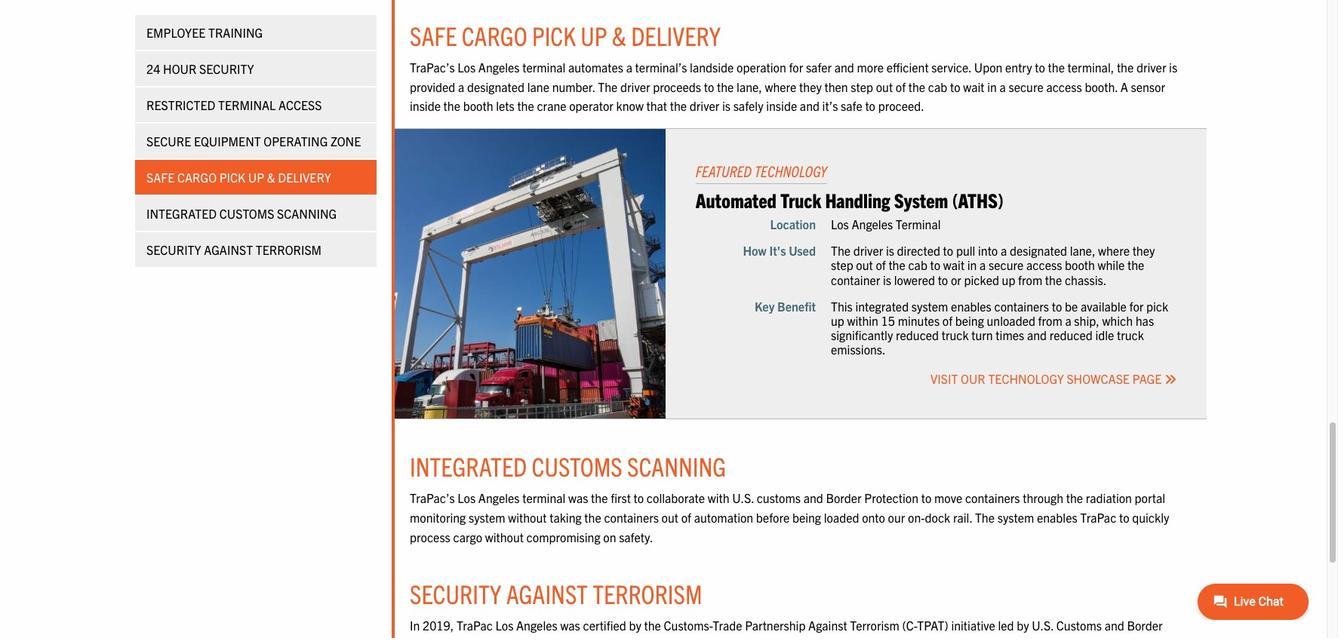 Task type: vqa. For each thing, say whether or not it's contained in the screenshot.
the Scanning inside the Integrated Customs Scanning LINK
no



Task type: describe. For each thing, give the bounding box(es) containing it.
terminal's
[[635, 60, 687, 75]]

the up improving
[[644, 618, 661, 633]]

1 vertical spatial safe
[[146, 170, 175, 185]]

2019,
[[423, 618, 454, 633]]

0 vertical spatial delivery
[[631, 19, 721, 51]]

tpat)
[[917, 618, 949, 633]]

up inside this integrated system enables containers to be available for pick up within 15 minutes of being unloaded from a ship, which has significantly reduced truck turn times and reduced idle truck emissions.
[[831, 313, 844, 328]]

a right provided
[[458, 79, 464, 94]]

a inside this integrated system enables containers to be available for pick up within 15 minutes of being unloaded from a ship, which has significantly reduced truck turn times and reduced idle truck emissions.
[[1065, 313, 1072, 328]]

and inside "trapac's los angeles terminal was the first to collaborate with u.s. customs and border protection to move containers through the radiation portal monitoring system without taking the containers out of automation before being loaded onto our on-dock rail. the system enables trapac to quickly process cargo without compromising on safety."
[[804, 491, 823, 506]]

service.
[[932, 60, 971, 75]]

collaborate
[[647, 491, 705, 506]]

1 vertical spatial without
[[485, 530, 524, 545]]

benefit
[[777, 299, 816, 314]]

in 2019, trapac los angeles was certified by the customs-trade partnership against terrorism (c-tpat) initiative led by u.s. customs and border protection (cbp), which focuses on improving the security of private companies' supply chains with respect to terrorism. organizations who achieve c
[[410, 618, 1187, 639]]

page
[[1133, 371, 1162, 386]]

pick
[[1147, 299, 1169, 314]]

who
[[1108, 638, 1130, 639]]

lane
[[527, 79, 549, 94]]

u.s. inside "trapac's los angeles terminal was the first to collaborate with u.s. customs and border protection to move containers through the radiation portal monitoring system without taking the containers out of automation before being loaded onto our on-dock rail. the system enables trapac to quickly process cargo without compromising on safety."
[[732, 491, 754, 506]]

driver up know
[[620, 79, 650, 94]]

2 inside from the left
[[766, 98, 797, 113]]

2 vertical spatial containers
[[604, 510, 659, 525]]

the right while at top right
[[1128, 258, 1145, 273]]

how it's used
[[743, 243, 816, 258]]

cab inside trapac's los angeles terminal automates a terminal's landside operation for safer and more efficient service. upon entry to the terminal, the driver is provided a designated lane number. the driver proceeds to the lane, where they then step out of the cab to wait in a secure access booth. a sensor inside the booth lets the crane operator know that the driver is safely inside and it's safe to proceed.
[[928, 79, 947, 94]]

integrated inside 'link'
[[146, 206, 217, 221]]

the left "terminal,"
[[1048, 60, 1065, 75]]

secure inside trapac's los angeles terminal automates a terminal's landside operation for safer and more efficient service. upon entry to the terminal, the driver is provided a designated lane number. the driver proceeds to the lane, where they then step out of the cab to wait in a secure access booth. a sensor inside the booth lets the crane operator know that the driver is safely inside and it's safe to proceed.
[[1009, 79, 1044, 94]]

for inside trapac's los angeles terminal automates a terminal's landside operation for safer and more efficient service. upon entry to the terminal, the driver is provided a designated lane number. the driver proceeds to the lane, where they then step out of the cab to wait in a secure access booth. a sensor inside the booth lets the crane operator know that the driver is safely inside and it's safe to proceed.
[[789, 60, 803, 75]]

security inside 24 hour security link
[[199, 61, 254, 76]]

terrorism inside the security against terrorism link
[[256, 242, 322, 257]]

1 vertical spatial terrorism
[[593, 578, 702, 610]]

container
[[831, 272, 880, 287]]

a
[[1121, 79, 1128, 94]]

border inside the "in 2019, trapac los angeles was certified by the customs-trade partnership against terrorism (c-tpat) initiative led by u.s. customs and border protection (cbp), which focuses on improving the security of private companies' supply chains with respect to terrorism. organizations who achieve c"
[[1127, 618, 1163, 633]]

the inside the driver is directed to pull into a designated lane, where they step out of the cab to wait in a secure access booth while the container is lowered to or picked up from the chassis.
[[831, 243, 851, 258]]

employee
[[146, 25, 206, 40]]

(c-
[[902, 618, 917, 633]]

private
[[727, 638, 762, 639]]

and inside the "in 2019, trapac los angeles was certified by the customs-trade partnership against terrorism (c-tpat) initiative led by u.s. customs and border protection (cbp), which focuses on improving the security of private companies' supply chains with respect to terrorism. organizations who achieve c"
[[1105, 618, 1124, 633]]

the inside trapac's los angeles terminal automates a terminal's landside operation for safer and more efficient service. upon entry to the terminal, the driver is provided a designated lane number. the driver proceeds to the lane, where they then step out of the cab to wait in a secure access booth. a sensor inside the booth lets the crane operator know that the driver is safely inside and it's safe to proceed.
[[598, 79, 618, 94]]

directed
[[897, 243, 940, 258]]

entry
[[1005, 60, 1032, 75]]

0 horizontal spatial pick
[[219, 170, 245, 185]]

1 vertical spatial technology
[[988, 371, 1064, 386]]

a right into
[[1001, 243, 1007, 258]]

taking
[[550, 510, 582, 525]]

2 by from the left
[[1017, 618, 1029, 633]]

which inside this integrated system enables containers to be available for pick up within 15 minutes of being unloaded from a ship, which has significantly reduced truck turn times and reduced idle truck emissions.
[[1102, 313, 1133, 328]]

key benefit
[[755, 299, 816, 314]]

lane, inside the driver is directed to pull into a designated lane, where they step out of the cab to wait in a secure access booth while the container is lowered to or picked up from the chassis.
[[1070, 243, 1095, 258]]

the inside "trapac's los angeles terminal was the first to collaborate with u.s. customs and border protection to move containers through the radiation portal monitoring system without taking the containers out of automation before being loaded onto our on-dock rail. the system enables trapac to quickly process cargo without compromising on safety."
[[975, 510, 995, 525]]

trapac's for integrated customs scanning
[[410, 491, 455, 506]]

1 truck from the left
[[942, 328, 969, 343]]

and left it's
[[800, 98, 820, 113]]

how
[[743, 243, 767, 258]]

loaded
[[824, 510, 859, 525]]

efficient
[[887, 60, 929, 75]]

number.
[[552, 79, 595, 94]]

booth.
[[1085, 79, 1118, 94]]

1 vertical spatial &
[[267, 170, 275, 185]]

0 horizontal spatial terminal
[[218, 97, 276, 112]]

los inside the "in 2019, trapac los angeles was certified by the customs-trade partnership against terrorism (c-tpat) initiative led by u.s. customs and border protection (cbp), which focuses on improving the security of private companies' supply chains with respect to terrorism. organizations who achieve c"
[[496, 618, 514, 633]]

upon
[[974, 60, 1003, 75]]

1 horizontal spatial integrated customs scanning
[[410, 450, 726, 482]]

zone
[[331, 134, 361, 149]]

the left chassis. on the right top of the page
[[1045, 272, 1062, 287]]

the down landside
[[717, 79, 734, 94]]

of inside trapac's los angeles terminal automates a terminal's landside operation for safer and more efficient service. upon entry to the terminal, the driver is provided a designated lane number. the driver proceeds to the lane, where they then step out of the cab to wait in a secure access booth. a sensor inside the booth lets the crane operator know that the driver is safely inside and it's safe to proceed.
[[896, 79, 906, 94]]

truck
[[781, 187, 821, 212]]

safe cargo pick up & delivery link
[[135, 160, 377, 195]]

1 by from the left
[[629, 618, 641, 633]]

employee training
[[146, 25, 263, 40]]

dock
[[925, 510, 950, 525]]

24 hour security
[[146, 61, 254, 76]]

quickly
[[1132, 510, 1169, 525]]

it's
[[769, 243, 786, 258]]

security against terrorism link
[[135, 232, 377, 267]]

or
[[951, 272, 961, 287]]

they inside the driver is directed to pull into a designated lane, where they step out of the cab to wait in a secure access booth while the container is lowered to or picked up from the chassis.
[[1133, 243, 1155, 258]]

idle
[[1095, 328, 1114, 343]]

while
[[1098, 258, 1125, 273]]

1 vertical spatial terminal
[[896, 217, 941, 232]]

driver down the proceeds
[[690, 98, 720, 113]]

access
[[279, 97, 322, 112]]

1 horizontal spatial &
[[612, 19, 626, 51]]

then
[[825, 79, 848, 94]]

onto
[[862, 510, 885, 525]]

being inside "trapac's los angeles terminal was the first to collaborate with u.s. customs and border protection to move containers through the radiation portal monitoring system without taking the containers out of automation before being loaded onto our on-dock rail. the system enables trapac to quickly process cargo without compromising on safety."
[[792, 510, 821, 525]]

safe cargo pick up & delivery inside safe cargo pick up & delivery link
[[146, 170, 331, 185]]

led
[[998, 618, 1014, 633]]

they inside trapac's los angeles terminal automates a terminal's landside operation for safer and more efficient service. upon entry to the terminal, the driver is provided a designated lane number. the driver proceeds to the lane, where they then step out of the cab to wait in a secure access booth. a sensor inside the booth lets the crane operator know that the driver is safely inside and it's safe to proceed.
[[799, 79, 822, 94]]

designated inside trapac's los angeles terminal automates a terminal's landside operation for safer and more efficient service. upon entry to the terminal, the driver is provided a designated lane number. the driver proceeds to the lane, where they then step out of the cab to wait in a secure access booth. a sensor inside the booth lets the crane operator know that the driver is safely inside and it's safe to proceed.
[[467, 79, 525, 94]]

handling
[[825, 187, 890, 212]]

0 vertical spatial pick
[[532, 19, 576, 51]]

0 horizontal spatial up
[[248, 170, 264, 185]]

before
[[756, 510, 790, 525]]

24
[[146, 61, 160, 76]]

1 horizontal spatial integrated
[[410, 450, 527, 482]]

terminal for customs
[[522, 491, 566, 506]]

restricted terminal access link
[[135, 88, 377, 122]]

on inside "trapac's los angeles terminal was the first to collaborate with u.s. customs and border protection to move containers through the radiation portal monitoring system without taking the containers out of automation before being loaded onto our on-dock rail. the system enables trapac to quickly process cargo without compromising on safety."
[[603, 530, 616, 545]]

access inside trapac's los angeles terminal automates a terminal's landside operation for safer and more efficient service. upon entry to the terminal, the driver is provided a designated lane number. the driver proceeds to the lane, where they then step out of the cab to wait in a secure access booth. a sensor inside the booth lets the crane operator know that the driver is safely inside and it's safe to proceed.
[[1046, 79, 1082, 94]]

emissions.
[[831, 342, 886, 357]]

equipment
[[194, 134, 261, 149]]

visit
[[931, 371, 958, 386]]

1 horizontal spatial customs
[[532, 450, 623, 482]]

monitoring
[[410, 510, 466, 525]]

wait inside trapac's los angeles terminal automates a terminal's landside operation for safer and more efficient service. upon entry to the terminal, the driver is provided a designated lane number. the driver proceeds to the lane, where they then step out of the cab to wait in a secure access booth. a sensor inside the booth lets the crane operator know that the driver is safely inside and it's safe to proceed.
[[963, 79, 985, 94]]

and up then
[[835, 60, 854, 75]]

0 vertical spatial up
[[581, 19, 607, 51]]

supply
[[828, 638, 862, 639]]

2 vertical spatial security
[[410, 578, 501, 610]]

technology inside featured technology automated truck handling system (aths)
[[755, 161, 827, 180]]

of inside "trapac's los angeles terminal was the first to collaborate with u.s. customs and border protection to move containers through the radiation portal monitoring system without taking the containers out of automation before being loaded onto our on-dock rail. the system enables trapac to quickly process cargo without compromising on safety."
[[681, 510, 691, 525]]

wait inside the driver is directed to pull into a designated lane, where they step out of the cab to wait in a secure access booth while the container is lowered to or picked up from the chassis.
[[943, 258, 965, 273]]

within
[[847, 313, 879, 328]]

operating
[[264, 134, 328, 149]]

customs inside 'link'
[[219, 206, 274, 221]]

proceed.
[[878, 98, 924, 113]]

0 horizontal spatial delivery
[[278, 170, 331, 185]]

the down efficient
[[909, 79, 925, 94]]

0 vertical spatial security against terrorism
[[146, 242, 322, 257]]

secure
[[146, 134, 191, 149]]

containers inside this integrated system enables containers to be available for pick up within 15 minutes of being unloaded from a ship, which has significantly reduced truck turn times and reduced idle truck emissions.
[[994, 299, 1049, 314]]

1 vertical spatial security against terrorism
[[410, 578, 702, 610]]

safe
[[841, 98, 862, 113]]

angeles inside "trapac's los angeles terminal was the first to collaborate with u.s. customs and border protection to move containers through the radiation portal monitoring system without taking the containers out of automation before being loaded onto our on-dock rail. the system enables trapac to quickly process cargo without compromising on safety."
[[478, 491, 520, 506]]

15
[[881, 313, 895, 328]]

restricted terminal access
[[146, 97, 322, 112]]

into
[[978, 243, 998, 258]]

was inside the "in 2019, trapac los angeles was certified by the customs-trade partnership against terrorism (c-tpat) initiative led by u.s. customs and border protection (cbp), which focuses on improving the security of private companies' supply chains with respect to terrorism. organizations who achieve c"
[[560, 618, 580, 633]]

integrated customs scanning link
[[135, 196, 377, 231]]

radiation
[[1086, 491, 1132, 506]]

the left security
[[650, 638, 667, 639]]

out inside the driver is directed to pull into a designated lane, where they step out of the cab to wait in a secure access booth while the container is lowered to or picked up from the chassis.
[[856, 258, 873, 273]]

ship,
[[1074, 313, 1100, 328]]

cab inside the driver is directed to pull into a designated lane, where they step out of the cab to wait in a secure access booth while the container is lowered to or picked up from the chassis.
[[908, 258, 928, 273]]

rail.
[[953, 510, 972, 525]]

unloaded
[[987, 313, 1036, 328]]

move
[[934, 491, 963, 506]]

the right the lets
[[517, 98, 534, 113]]

this integrated system enables containers to be available for pick up within 15 minutes of being unloaded from a ship, which has significantly reduced truck turn times and reduced idle truck emissions.
[[831, 299, 1169, 357]]

customs-
[[664, 618, 713, 633]]

0 vertical spatial cargo
[[462, 19, 527, 51]]

on inside the "in 2019, trapac los angeles was certified by the customs-trade partnership against terrorism (c-tpat) initiative led by u.s. customs and border protection (cbp), which focuses on improving the security of private companies' supply chains with respect to terrorism. organizations who achieve c"
[[580, 638, 593, 639]]

trapac's for safe cargo pick up & delivery
[[410, 60, 455, 75]]

automates
[[568, 60, 623, 75]]

with inside the "in 2019, trapac los angeles was certified by the customs-trade partnership against terrorism (c-tpat) initiative led by u.s. customs and border protection (cbp), which focuses on improving the security of private companies' supply chains with respect to terrorism. organizations who achieve c"
[[902, 638, 924, 639]]

chassis.
[[1065, 272, 1107, 287]]

initiative
[[951, 618, 995, 633]]

certified
[[583, 618, 626, 633]]

border inside "trapac's los angeles terminal was the first to collaborate with u.s. customs and border protection to move containers through the radiation portal monitoring system without taking the containers out of automation before being loaded onto our on-dock rail. the system enables trapac to quickly process cargo without compromising on safety."
[[826, 491, 862, 506]]

1 vertical spatial scanning
[[627, 450, 726, 482]]

designated inside the driver is directed to pull into a designated lane, where they step out of the cab to wait in a secure access booth while the container is lowered to or picked up from the chassis.
[[1010, 243, 1067, 258]]

where inside the driver is directed to pull into a designated lane, where they step out of the cab to wait in a secure access booth while the container is lowered to or picked up from the chassis.
[[1098, 243, 1130, 258]]

location
[[770, 217, 816, 232]]

angeles down handling
[[852, 217, 893, 232]]

lowered
[[894, 272, 935, 287]]

operation
[[737, 60, 786, 75]]

where inside trapac's los angeles terminal automates a terminal's landside operation for safer and more efficient service. upon entry to the terminal, the driver is provided a designated lane number. the driver proceeds to the lane, where they then step out of the cab to wait in a secure access booth. a sensor inside the booth lets the crane operator know that the driver is safely inside and it's safe to proceed.
[[765, 79, 797, 94]]

first
[[611, 491, 631, 506]]

enables inside "trapac's los angeles terminal was the first to collaborate with u.s. customs and border protection to move containers through the radiation portal monitoring system without taking the containers out of automation before being loaded onto our on-dock rail. the system enables trapac to quickly process cargo without compromising on safety."
[[1037, 510, 1078, 525]]

a left the terminal's
[[626, 60, 632, 75]]

1 reduced from the left
[[896, 328, 939, 343]]

1 horizontal spatial safe
[[410, 19, 457, 51]]

against inside the "in 2019, trapac los angeles was certified by the customs-trade partnership against terrorism (c-tpat) initiative led by u.s. customs and border protection (cbp), which focuses on improving the security of private companies' supply chains with respect to terrorism. organizations who achieve c"
[[808, 618, 847, 633]]



Task type: locate. For each thing, give the bounding box(es) containing it.
customs up taking
[[532, 450, 623, 482]]

0 horizontal spatial with
[[708, 491, 730, 506]]

1 horizontal spatial for
[[1130, 299, 1144, 314]]

u.s. up automation
[[732, 491, 754, 506]]

1 vertical spatial for
[[1130, 299, 1144, 314]]

and right 'times'
[[1027, 328, 1047, 343]]

1 horizontal spatial security against terrorism
[[410, 578, 702, 610]]

the up a
[[1117, 60, 1134, 75]]

safe cargo pick up & delivery
[[410, 19, 721, 51], [146, 170, 331, 185]]

1 horizontal spatial up
[[581, 19, 607, 51]]

in inside trapac's los angeles terminal automates a terminal's landside operation for safer and more efficient service. upon entry to the terminal, the driver is provided a designated lane number. the driver proceeds to the lane, where they then step out of the cab to wait in a secure access booth. a sensor inside the booth lets the crane operator know that the driver is safely inside and it's safe to proceed.
[[987, 79, 997, 94]]

0 vertical spatial &
[[612, 19, 626, 51]]

which inside the "in 2019, trapac los angeles was certified by the customs-trade partnership against terrorism (c-tpat) initiative led by u.s. customs and border protection (cbp), which focuses on improving the security of private companies' supply chains with respect to terrorism. organizations who achieve c"
[[504, 638, 535, 639]]

of down trade
[[714, 638, 724, 639]]

los inside trapac's los angeles terminal automates a terminal's landside operation for safer and more efficient service. upon entry to the terminal, the driver is provided a designated lane number. the driver proceeds to the lane, where they then step out of the cab to wait in a secure access booth. a sensor inside the booth lets the crane operator know that the driver is safely inside and it's safe to proceed.
[[458, 60, 476, 75]]

1 horizontal spatial protection
[[864, 491, 919, 506]]

0 horizontal spatial up
[[831, 313, 844, 328]]

1 vertical spatial customs
[[532, 450, 623, 482]]

access down "terminal,"
[[1046, 79, 1082, 94]]

hour
[[163, 61, 196, 76]]

truck
[[942, 328, 969, 343], [1117, 328, 1144, 343]]

secure equipment operating zone link
[[135, 124, 377, 159]]

2 vertical spatial terrorism
[[850, 618, 900, 633]]

protection down "2019,"
[[410, 638, 464, 639]]

2 horizontal spatial customs
[[1057, 618, 1102, 633]]

trapac inside "trapac's los angeles terminal was the first to collaborate with u.s. customs and border protection to move containers through the radiation portal monitoring system without taking the containers out of automation before being loaded onto our on-dock rail. the system enables trapac to quickly process cargo without compromising on safety."
[[1080, 510, 1117, 525]]

1 vertical spatial lane,
[[1070, 243, 1095, 258]]

0 horizontal spatial where
[[765, 79, 797, 94]]

1 vertical spatial booth
[[1065, 258, 1095, 273]]

times
[[996, 328, 1024, 343]]

and inside this integrated system enables containers to be available for pick up within 15 minutes of being unloaded from a ship, which has significantly reduced truck turn times and reduced idle truck emissions.
[[1027, 328, 1047, 343]]

enables
[[951, 299, 992, 314], [1037, 510, 1078, 525]]

0 vertical spatial terminal
[[522, 60, 566, 75]]

customs up organizations
[[1057, 618, 1102, 633]]

1 horizontal spatial safe cargo pick up & delivery
[[410, 19, 721, 51]]

security
[[670, 638, 711, 639]]

operator
[[569, 98, 614, 113]]

0 vertical spatial u.s.
[[732, 491, 754, 506]]

driver up container at the top of the page
[[853, 243, 883, 258]]

0 horizontal spatial by
[[629, 618, 641, 633]]

0 vertical spatial step
[[851, 79, 873, 94]]

safe down secure
[[146, 170, 175, 185]]

2 terminal from the top
[[522, 491, 566, 506]]

delivery up the terminal's
[[631, 19, 721, 51]]

2 horizontal spatial system
[[998, 510, 1034, 525]]

0 vertical spatial trapac's
[[410, 60, 455, 75]]

improving
[[596, 638, 647, 639]]

1 terminal from the top
[[522, 60, 566, 75]]

truck right idle
[[1117, 328, 1144, 343]]

booth left the lets
[[463, 98, 493, 113]]

with up automation
[[708, 491, 730, 506]]

process
[[410, 530, 450, 545]]

out down more
[[876, 79, 893, 94]]

system
[[894, 187, 948, 212]]

2 trapac's from the top
[[410, 491, 455, 506]]

0 horizontal spatial on
[[580, 638, 593, 639]]

terminal inside "trapac's los angeles terminal was the first to collaborate with u.s. customs and border protection to move containers through the radiation portal monitoring system without taking the containers out of automation before being loaded onto our on-dock rail. the system enables trapac to quickly process cargo without compromising on safety."
[[522, 491, 566, 506]]

containers
[[994, 299, 1049, 314], [965, 491, 1020, 506], [604, 510, 659, 525]]

trapac's inside trapac's los angeles terminal automates a terminal's landside operation for safer and more efficient service. upon entry to the terminal, the driver is provided a designated lane number. the driver proceeds to the lane, where they then step out of the cab to wait in a secure access booth. a sensor inside the booth lets the crane operator know that the driver is safely inside and it's safe to proceed.
[[410, 60, 455, 75]]

1 vertical spatial out
[[856, 258, 873, 273]]

2 truck from the left
[[1117, 328, 1144, 343]]

crane
[[537, 98, 567, 113]]

system down lowered on the top of page
[[912, 299, 948, 314]]

terminal up the lane
[[522, 60, 566, 75]]

inside down provided
[[410, 98, 441, 113]]

up inside the driver is directed to pull into a designated lane, where they step out of the cab to wait in a secure access booth while the container is lowered to or picked up from the chassis.
[[1002, 272, 1015, 287]]

1 vertical spatial cargo
[[177, 170, 217, 185]]

security
[[199, 61, 254, 76], [146, 242, 201, 257], [410, 578, 501, 610]]

the right through
[[1066, 491, 1083, 506]]

terminal inside trapac's los angeles terminal automates a terminal's landside operation for safer and more efficient service. upon entry to the terminal, the driver is provided a designated lane number. the driver proceeds to the lane, where they then step out of the cab to wait in a secure access booth. a sensor inside the booth lets the crane operator know that the driver is safely inside and it's safe to proceed.
[[522, 60, 566, 75]]

was up taking
[[568, 491, 588, 506]]

solid image
[[1165, 373, 1177, 385]]

safe cargo pick up & delivery up automates on the left top of the page
[[410, 19, 721, 51]]

1 horizontal spatial up
[[1002, 272, 1015, 287]]

secure down entry
[[1009, 79, 1044, 94]]

&
[[612, 19, 626, 51], [267, 170, 275, 185]]

proceeds
[[653, 79, 701, 94]]

up up automates on the left top of the page
[[581, 19, 607, 51]]

trapac's inside "trapac's los angeles terminal was the first to collaborate with u.s. customs and border protection to move containers through the radiation portal monitoring system without taking the containers out of automation before being loaded onto our on-dock rail. the system enables trapac to quickly process cargo without compromising on safety."
[[410, 491, 455, 506]]

1 vertical spatial trapac
[[457, 618, 493, 633]]

1 vertical spatial which
[[504, 638, 535, 639]]

being left unloaded
[[955, 313, 984, 328]]

being inside this integrated system enables containers to be available for pick up within 15 minutes of being unloaded from a ship, which has significantly reduced truck turn times and reduced idle truck emissions.
[[955, 313, 984, 328]]

to
[[1035, 60, 1045, 75], [704, 79, 714, 94], [950, 79, 960, 94], [865, 98, 876, 113], [943, 243, 953, 258], [930, 258, 941, 273], [938, 272, 948, 287], [1052, 299, 1062, 314], [634, 491, 644, 506], [921, 491, 932, 506], [1119, 510, 1130, 525], [968, 638, 978, 639]]

1 horizontal spatial delivery
[[631, 19, 721, 51]]

0 horizontal spatial they
[[799, 79, 822, 94]]

terrorism inside the "in 2019, trapac los angeles was certified by the customs-trade partnership against terrorism (c-tpat) initiative led by u.s. customs and border protection (cbp), which focuses on improving the security of private companies' supply chains with respect to terrorism. organizations who achieve c"
[[850, 618, 900, 633]]

1 inside from the left
[[410, 98, 441, 113]]

by up improving
[[629, 618, 641, 633]]

delivery
[[631, 19, 721, 51], [278, 170, 331, 185]]

terminal up taking
[[522, 491, 566, 506]]

against inside the security against terrorism link
[[204, 242, 253, 257]]

1 vertical spatial delivery
[[278, 170, 331, 185]]

that
[[646, 98, 667, 113]]

automation
[[694, 510, 753, 525]]

1 horizontal spatial border
[[1127, 618, 1163, 633]]

0 vertical spatial being
[[955, 313, 984, 328]]

inside right safely at the right top
[[766, 98, 797, 113]]

angeles up cargo
[[478, 491, 520, 506]]

designated up the lets
[[467, 79, 525, 94]]

which right (cbp),
[[504, 638, 535, 639]]

technology up "truck"
[[755, 161, 827, 180]]

visit our technology showcase page
[[931, 371, 1165, 386]]

0 horizontal spatial cab
[[908, 258, 928, 273]]

the down los angeles terminal in the top of the page
[[889, 258, 906, 273]]

the left first
[[591, 491, 608, 506]]

0 vertical spatial trapac
[[1080, 510, 1117, 525]]

0 horizontal spatial which
[[504, 638, 535, 639]]

to inside this integrated system enables containers to be available for pick up within 15 minutes of being unloaded from a ship, which has significantly reduced truck turn times and reduced idle truck emissions.
[[1052, 299, 1062, 314]]

secure inside the driver is directed to pull into a designated lane, where they step out of the cab to wait in a secure access booth while the container is lowered to or picked up from the chassis.
[[989, 258, 1024, 273]]

los inside "trapac's los angeles terminal was the first to collaborate with u.s. customs and border protection to move containers through the radiation portal monitoring system without taking the containers out of automation before being loaded onto our on-dock rail. the system enables trapac to quickly process cargo without compromising on safety."
[[458, 491, 476, 506]]

lane, up chassis. on the right top of the page
[[1070, 243, 1095, 258]]

u.s. inside the "in 2019, trapac los angeles was certified by the customs-trade partnership against terrorism (c-tpat) initiative led by u.s. customs and border protection (cbp), which focuses on improving the security of private companies' supply chains with respect to terrorism. organizations who achieve c"
[[1032, 618, 1054, 633]]

out down collaborate
[[662, 510, 679, 525]]

booth inside the driver is directed to pull into a designated lane, where they step out of the cab to wait in a secure access booth while the container is lowered to or picked up from the chassis.
[[1065, 258, 1095, 273]]

0 horizontal spatial trapac
[[457, 618, 493, 633]]

on
[[603, 530, 616, 545], [580, 638, 593, 639]]

companies'
[[765, 638, 825, 639]]

in inside the driver is directed to pull into a designated lane, where they step out of the cab to wait in a secure access booth while the container is lowered to or picked up from the chassis.
[[967, 258, 977, 273]]

2 horizontal spatial against
[[808, 618, 847, 633]]

out inside trapac's los angeles terminal automates a terminal's landside operation for safer and more efficient service. upon entry to the terminal, the driver is provided a designated lane number. the driver proceeds to the lane, where they then step out of the cab to wait in a secure access booth. a sensor inside the booth lets the crane operator know that the driver is safely inside and it's safe to proceed.
[[876, 79, 893, 94]]

1 vertical spatial on
[[580, 638, 593, 639]]

of down collaborate
[[681, 510, 691, 525]]

0 vertical spatial up
[[1002, 272, 1015, 287]]

reduced right 15 on the right
[[896, 328, 939, 343]]

technology
[[755, 161, 827, 180], [988, 371, 1064, 386]]

being right before
[[792, 510, 821, 525]]

against up focuses
[[506, 578, 588, 610]]

landside
[[690, 60, 734, 75]]

and
[[835, 60, 854, 75], [800, 98, 820, 113], [1027, 328, 1047, 343], [804, 491, 823, 506], [1105, 618, 1124, 633]]

1 horizontal spatial truck
[[1117, 328, 1144, 343]]

a down upon
[[1000, 79, 1006, 94]]

portal
[[1135, 491, 1165, 506]]

0 vertical spatial cab
[[928, 79, 947, 94]]

border up the loaded
[[826, 491, 862, 506]]

terminal up secure equipment operating zone in the top of the page
[[218, 97, 276, 112]]

0 vertical spatial lane,
[[737, 79, 762, 94]]

enables down through
[[1037, 510, 1078, 525]]

1 vertical spatial u.s.
[[1032, 618, 1054, 633]]

1 vertical spatial integrated
[[410, 450, 527, 482]]

the
[[598, 79, 618, 94], [831, 243, 851, 258], [975, 510, 995, 525]]

0 vertical spatial access
[[1046, 79, 1082, 94]]

by
[[629, 618, 641, 633], [1017, 618, 1029, 633]]

0 vertical spatial on
[[603, 530, 616, 545]]

has
[[1136, 313, 1154, 328]]

in down upon
[[987, 79, 997, 94]]

cargo down secure
[[177, 170, 217, 185]]

and right customs
[[804, 491, 823, 506]]

driver up "sensor"
[[1137, 60, 1166, 75]]

0 horizontal spatial system
[[469, 510, 505, 525]]

1 horizontal spatial out
[[856, 258, 873, 273]]

technology down 'times'
[[988, 371, 1064, 386]]

booth inside trapac's los angeles terminal automates a terminal's landside operation for safer and more efficient service. upon entry to the terminal, the driver is provided a designated lane number. the driver proceeds to the lane, where they then step out of the cab to wait in a secure access booth. a sensor inside the booth lets the crane operator know that the driver is safely inside and it's safe to proceed.
[[463, 98, 493, 113]]

u.s.
[[732, 491, 754, 506], [1032, 618, 1054, 633]]

the up container at the top of the page
[[831, 243, 851, 258]]

against down integrated customs scanning 'link'
[[204, 242, 253, 257]]

step inside trapac's los angeles terminal automates a terminal's landside operation for safer and more efficient service. upon entry to the terminal, the driver is provided a designated lane number. the driver proceeds to the lane, where they then step out of the cab to wait in a secure access booth. a sensor inside the booth lets the crane operator know that the driver is safely inside and it's safe to proceed.
[[851, 79, 873, 94]]

security against terrorism
[[146, 242, 322, 257], [410, 578, 702, 610]]

with down (c-
[[902, 638, 924, 639]]

from inside this integrated system enables containers to be available for pick up within 15 minutes of being unloaded from a ship, which has significantly reduced truck turn times and reduced idle truck emissions.
[[1038, 313, 1063, 328]]

for left pick
[[1130, 299, 1144, 314]]

significantly
[[831, 328, 893, 343]]

to inside the "in 2019, trapac los angeles was certified by the customs-trade partnership against terrorism (c-tpat) initiative led by u.s. customs and border protection (cbp), which focuses on improving the security of private companies' supply chains with respect to terrorism. organizations who achieve c"
[[968, 638, 978, 639]]

visit our technology showcase page link
[[931, 371, 1177, 386]]

protection inside "trapac's los angeles terminal was the first to collaborate with u.s. customs and border protection to move containers through the radiation portal monitoring system without taking the containers out of automation before being loaded onto our on-dock rail. the system enables trapac to quickly process cargo without compromising on safety."
[[864, 491, 919, 506]]

of
[[896, 79, 906, 94], [876, 258, 886, 273], [943, 313, 953, 328], [681, 510, 691, 525], [714, 638, 724, 639]]

1 horizontal spatial scanning
[[627, 450, 726, 482]]

safely
[[733, 98, 763, 113]]

trapac's
[[410, 60, 455, 75], [410, 491, 455, 506]]

0 vertical spatial border
[[826, 491, 862, 506]]

1 vertical spatial against
[[506, 578, 588, 610]]

where
[[765, 79, 797, 94], [1098, 243, 1130, 258]]

0 horizontal spatial scanning
[[277, 206, 337, 221]]

angeles inside trapac's los angeles terminal automates a terminal's landside operation for safer and more efficient service. upon entry to the terminal, the driver is provided a designated lane number. the driver proceeds to the lane, where they then step out of the cab to wait in a secure access booth. a sensor inside the booth lets the crane operator know that the driver is safely inside and it's safe to proceed.
[[478, 60, 520, 75]]

wait down upon
[[963, 79, 985, 94]]

from left be on the top right of the page
[[1038, 313, 1063, 328]]

safe
[[410, 19, 457, 51], [146, 170, 175, 185]]

1 vertical spatial where
[[1098, 243, 1130, 258]]

on down certified
[[580, 638, 593, 639]]

customs inside the "in 2019, trapac los angeles was certified by the customs-trade partnership against terrorism (c-tpat) initiative led by u.s. customs and border protection (cbp), which focuses on improving the security of private companies' supply chains with respect to terrorism. organizations who achieve c"
[[1057, 618, 1102, 633]]

1 horizontal spatial system
[[912, 299, 948, 314]]

1 trapac's from the top
[[410, 60, 455, 75]]

containers up rail.
[[965, 491, 1020, 506]]

safety.
[[619, 530, 653, 545]]

integrated customs scanning inside 'link'
[[146, 206, 337, 221]]

1 vertical spatial they
[[1133, 243, 1155, 258]]

the driver is directed to pull into a designated lane, where they step out of the cab to wait in a secure access booth while the container is lowered to or picked up from the chassis.
[[831, 243, 1155, 287]]

1 horizontal spatial in
[[987, 79, 997, 94]]

reduced
[[896, 328, 939, 343], [1050, 328, 1093, 343]]

for
[[789, 60, 803, 75], [1130, 299, 1144, 314]]

0 horizontal spatial booth
[[463, 98, 493, 113]]

0 vertical spatial wait
[[963, 79, 985, 94]]

1 horizontal spatial against
[[506, 578, 588, 610]]

cargo inside safe cargo pick up & delivery link
[[177, 170, 217, 185]]

for inside this integrated system enables containers to be available for pick up within 15 minutes of being unloaded from a ship, which has significantly reduced truck turn times and reduced idle truck emissions.
[[1130, 299, 1144, 314]]

1 vertical spatial protection
[[410, 638, 464, 639]]

provided
[[410, 79, 455, 94]]

respect
[[926, 638, 965, 639]]

chains
[[865, 638, 899, 639]]

trapac inside the "in 2019, trapac los angeles was certified by the customs-trade partnership against terrorism (c-tpat) initiative led by u.s. customs and border protection (cbp), which focuses on improving the security of private companies' supply chains with respect to terrorism. organizations who achieve c"
[[457, 618, 493, 633]]

trapac down radiation
[[1080, 510, 1117, 525]]

from inside the driver is directed to pull into a designated lane, where they step out of the cab to wait in a secure access booth while the container is lowered to or picked up from the chassis.
[[1018, 272, 1043, 287]]

was
[[568, 491, 588, 506], [560, 618, 580, 633]]

they
[[799, 79, 822, 94], [1133, 243, 1155, 258]]

lane, up safely at the right top
[[737, 79, 762, 94]]

driver
[[1137, 60, 1166, 75], [620, 79, 650, 94], [690, 98, 720, 113], [853, 243, 883, 258]]

0 horizontal spatial for
[[789, 60, 803, 75]]

without left taking
[[508, 510, 547, 525]]

1 horizontal spatial technology
[[988, 371, 1064, 386]]

los angeles terminal
[[831, 217, 941, 232]]

1 vertical spatial the
[[831, 243, 851, 258]]

pull
[[956, 243, 975, 258]]

0 vertical spatial safe cargo pick up & delivery
[[410, 19, 721, 51]]

1 vertical spatial security
[[146, 242, 201, 257]]

integrated customs scanning up the security against terrorism link
[[146, 206, 337, 221]]

terminal
[[218, 97, 276, 112], [896, 217, 941, 232]]

integrated down secure
[[146, 206, 217, 221]]

of right minutes
[[943, 313, 953, 328]]

the right taking
[[584, 510, 601, 525]]

scanning up the security against terrorism link
[[277, 206, 337, 221]]

on left safety.
[[603, 530, 616, 545]]

our
[[888, 510, 905, 525]]

1 vertical spatial up
[[831, 313, 844, 328]]

step up this
[[831, 258, 853, 273]]

without right cargo
[[485, 530, 524, 545]]

1 vertical spatial containers
[[965, 491, 1020, 506]]

0 horizontal spatial enables
[[951, 299, 992, 314]]

terrorism
[[256, 242, 322, 257], [593, 578, 702, 610], [850, 618, 900, 633]]

from up unloaded
[[1018, 272, 1043, 287]]

a right pull
[[980, 258, 986, 273]]

0 vertical spatial containers
[[994, 299, 1049, 314]]

customs
[[757, 491, 801, 506]]

training
[[208, 25, 263, 40]]

0 horizontal spatial customs
[[219, 206, 274, 221]]

out inside "trapac's los angeles terminal was the first to collaborate with u.s. customs and border protection to move containers through the radiation portal monitoring system without taking the containers out of automation before being loaded onto our on-dock rail. the system enables trapac to quickly process cargo without compromising on safety."
[[662, 510, 679, 525]]

sensor
[[1131, 79, 1165, 94]]

1 horizontal spatial cab
[[928, 79, 947, 94]]

lane, inside trapac's los angeles terminal automates a terminal's landside operation for safer and more efficient service. upon entry to the terminal, the driver is provided a designated lane number. the driver proceeds to the lane, where they then step out of the cab to wait in a secure access booth. a sensor inside the booth lets the crane operator know that the driver is safely inside and it's safe to proceed.
[[737, 79, 762, 94]]

was inside "trapac's los angeles terminal was the first to collaborate with u.s. customs and border protection to move containers through the radiation portal monitoring system without taking the containers out of automation before being loaded onto our on-dock rail. the system enables trapac to quickly process cargo without compromising on safety."
[[568, 491, 588, 506]]

2 vertical spatial against
[[808, 618, 847, 633]]

trapac's los angeles terminal was the first to collaborate with u.s. customs and border protection to move containers through the radiation portal monitoring system without taking the containers out of automation before being loaded onto our on-dock rail. the system enables trapac to quickly process cargo without compromising on safety.
[[410, 491, 1169, 545]]

(cbp),
[[467, 638, 501, 639]]

angeles inside the "in 2019, trapac los angeles was certified by the customs-trade partnership against terrorism (c-tpat) initiative led by u.s. customs and border protection (cbp), which focuses on improving the security of private companies' supply chains with respect to terrorism. organizations who achieve c"
[[516, 618, 558, 633]]

1 vertical spatial integrated customs scanning
[[410, 450, 726, 482]]

driver inside the driver is directed to pull into a designated lane, where they step out of the cab to wait in a secure access booth while the container is lowered to or picked up from the chassis.
[[853, 243, 883, 258]]

enables down picked
[[951, 299, 992, 314]]

pick up automates on the left top of the page
[[532, 19, 576, 51]]

the down provided
[[444, 98, 460, 113]]

a left ship, at the right of the page
[[1065, 313, 1072, 328]]

integrated
[[856, 299, 909, 314]]

1 horizontal spatial being
[[955, 313, 984, 328]]

& up automates on the left top of the page
[[612, 19, 626, 51]]

picked
[[964, 272, 999, 287]]

step inside the driver is directed to pull into a designated lane, where they step out of the cab to wait in a secure access booth while the container is lowered to or picked up from the chassis.
[[831, 258, 853, 273]]

0 vertical spatial enables
[[951, 299, 992, 314]]

0 vertical spatial against
[[204, 242, 253, 257]]

access left chassis. on the right top of the page
[[1027, 258, 1062, 273]]

terrorism up improving
[[593, 578, 702, 610]]

was up focuses
[[560, 618, 580, 633]]

compromising
[[527, 530, 600, 545]]

used
[[789, 243, 816, 258]]

scanning
[[277, 206, 337, 221], [627, 450, 726, 482]]

trapac's up provided
[[410, 60, 455, 75]]

where up chassis. on the right top of the page
[[1098, 243, 1130, 258]]

employee training link
[[135, 15, 377, 50]]

security against terrorism up focuses
[[410, 578, 702, 610]]

0 vertical spatial without
[[508, 510, 547, 525]]

by right "led"
[[1017, 618, 1029, 633]]

trapac's los angeles terminal automates a terminal's landside operation for safer and more efficient service. upon entry to the terminal, the driver is provided a designated lane number. the driver proceeds to the lane, where they then step out of the cab to wait in a secure access booth. a sensor inside the booth lets the crane operator know that the driver is safely inside and it's safe to proceed.
[[410, 60, 1178, 113]]

terrorism.
[[981, 638, 1032, 639]]

1 vertical spatial designated
[[1010, 243, 1067, 258]]

0 horizontal spatial integrated customs scanning
[[146, 206, 337, 221]]

2 reduced from the left
[[1050, 328, 1093, 343]]

in left into
[[967, 258, 977, 273]]

2 vertical spatial customs
[[1057, 618, 1102, 633]]

know
[[616, 98, 644, 113]]

safe cargo pick up & delivery down equipment
[[146, 170, 331, 185]]

protection up our
[[864, 491, 919, 506]]

0 horizontal spatial security against terrorism
[[146, 242, 322, 257]]

of inside this integrated system enables containers to be available for pick up within 15 minutes of being unloaded from a ship, which has significantly reduced truck turn times and reduced idle truck emissions.
[[943, 313, 953, 328]]

terminal for cargo
[[522, 60, 566, 75]]

access inside the driver is directed to pull into a designated lane, where they step out of the cab to wait in a secure access booth while the container is lowered to or picked up from the chassis.
[[1027, 258, 1062, 273]]

1 vertical spatial safe cargo pick up & delivery
[[146, 170, 331, 185]]

cargo up the lets
[[462, 19, 527, 51]]

1 horizontal spatial which
[[1102, 313, 1133, 328]]

angeles up the lets
[[478, 60, 520, 75]]

the down the proceeds
[[670, 98, 687, 113]]

system inside this integrated system enables containers to be available for pick up within 15 minutes of being unloaded from a ship, which has significantly reduced truck turn times and reduced idle truck emissions.
[[912, 299, 948, 314]]

0 horizontal spatial designated
[[467, 79, 525, 94]]

for left safer at the top right of page
[[789, 60, 803, 75]]

enables inside this integrated system enables containers to be available for pick up within 15 minutes of being unloaded from a ship, which has significantly reduced truck turn times and reduced idle truck emissions.
[[951, 299, 992, 314]]

1 horizontal spatial terminal
[[896, 217, 941, 232]]

restricted
[[146, 97, 215, 112]]

delivery down operating
[[278, 170, 331, 185]]

1 vertical spatial border
[[1127, 618, 1163, 633]]

protection inside the "in 2019, trapac los angeles was certified by the customs-trade partnership against terrorism (c-tpat) initiative led by u.s. customs and border protection (cbp), which focuses on improving the security of private companies' supply chains with respect to terrorism. organizations who achieve c"
[[410, 638, 464, 639]]

truck left the turn
[[942, 328, 969, 343]]

security against terrorism down integrated customs scanning 'link'
[[146, 242, 322, 257]]

with inside "trapac's los angeles terminal was the first to collaborate with u.s. customs and border protection to move containers through the radiation portal monitoring system without taking the containers out of automation before being loaded onto our on-dock rail. the system enables trapac to quickly process cargo without compromising on safety."
[[708, 491, 730, 506]]

1 horizontal spatial with
[[902, 638, 924, 639]]

0 vertical spatial for
[[789, 60, 803, 75]]

automated
[[696, 187, 777, 212]]

scanning inside 'link'
[[277, 206, 337, 221]]

of inside the "in 2019, trapac los angeles was certified by the customs-trade partnership against terrorism (c-tpat) initiative led by u.s. customs and border protection (cbp), which focuses on improving the security of private companies' supply chains with respect to terrorism. organizations who achieve c"
[[714, 638, 724, 639]]

minutes
[[898, 313, 940, 328]]

0 horizontal spatial being
[[792, 510, 821, 525]]

featured technology automated truck handling system (aths)
[[696, 161, 1004, 212]]

showcase
[[1067, 371, 1130, 386]]

of inside the driver is directed to pull into a designated lane, where they step out of the cab to wait in a secure access booth while the container is lowered to or picked up from the chassis.
[[876, 258, 886, 273]]

be
[[1065, 299, 1078, 314]]

lane,
[[737, 79, 762, 94], [1070, 243, 1095, 258]]

1 horizontal spatial trapac
[[1080, 510, 1117, 525]]

safer
[[806, 60, 832, 75]]



